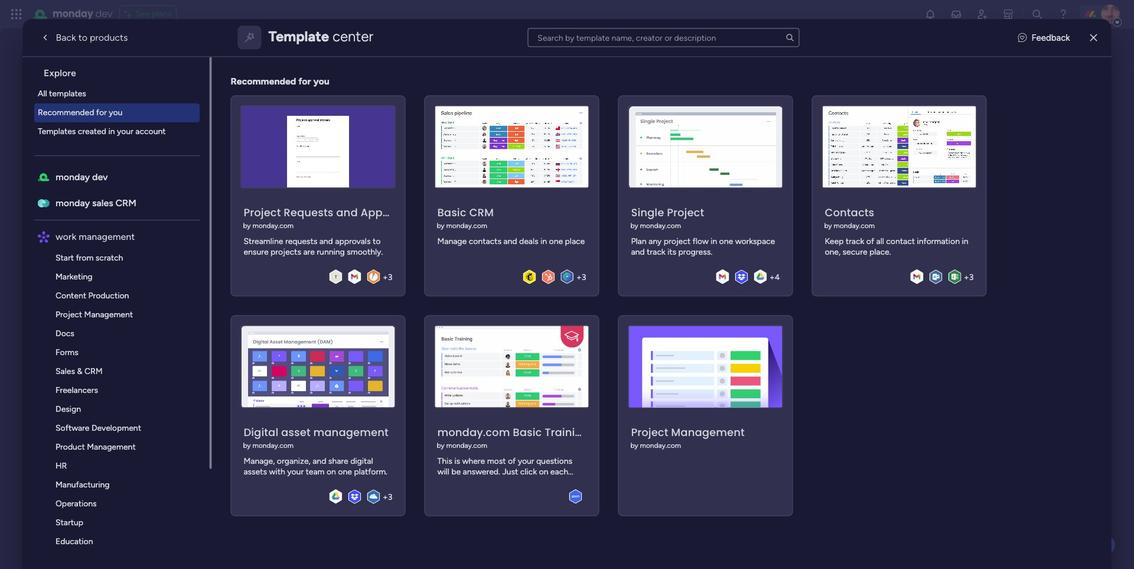 Task type: vqa. For each thing, say whether or not it's contained in the screenshot.
the bottommost CARD
no



Task type: locate. For each thing, give the bounding box(es) containing it.
project inside project requests and approvals by monday.com
[[244, 205, 281, 220]]

2 vertical spatial monday
[[56, 197, 90, 208]]

monday marketplace image
[[1003, 8, 1015, 20]]

management for project management
[[85, 309, 133, 319]]

1 vertical spatial your
[[287, 467, 304, 477]]

monday left sales
[[56, 197, 90, 208]]

1 vertical spatial basic
[[513, 425, 542, 440]]

0 horizontal spatial for
[[97, 107, 107, 117]]

monday.com inside contacts by monday.com
[[834, 221, 875, 230]]

one,
[[825, 247, 841, 257]]

you down template center at the top left of the page
[[314, 75, 330, 86]]

one down share
[[338, 467, 352, 477]]

track
[[846, 236, 865, 246], [647, 247, 666, 257]]

and left deals
[[504, 236, 518, 246]]

contacts
[[825, 205, 875, 220]]

0 vertical spatial basic
[[438, 205, 467, 220]]

recommended down template
[[231, 75, 296, 86]]

see
[[136, 9, 150, 19]]

management up digital
[[314, 425, 389, 440]]

platform.
[[354, 467, 388, 477]]

basic up manage
[[438, 205, 467, 220]]

+ 3 for contacts
[[965, 272, 974, 282]]

one right "flow"
[[720, 236, 734, 246]]

0 horizontal spatial you
[[109, 107, 123, 117]]

and inside plan any project flow in one workspace and track its progress.
[[632, 247, 645, 257]]

template center
[[269, 27, 374, 45]]

1 vertical spatial management
[[314, 425, 389, 440]]

+ 3
[[383, 272, 393, 282], [577, 272, 587, 282], [965, 272, 974, 282], [383, 492, 393, 502]]

1 vertical spatial track
[[647, 247, 666, 257]]

search everything image
[[1032, 8, 1044, 20]]

+ for project requests and approvals
[[383, 272, 388, 282]]

management for product management
[[87, 442, 136, 452]]

education
[[56, 536, 93, 546]]

and up team
[[313, 456, 327, 466]]

project inside single project by monday.com
[[667, 205, 705, 220]]

running
[[317, 247, 345, 257]]

you inside explore element
[[109, 107, 123, 117]]

recommended inside explore element
[[38, 107, 94, 117]]

manufacturing
[[56, 479, 110, 489]]

by inside project requests and approvals by monday.com
[[243, 221, 251, 230]]

monday dev up back to products button at the top
[[53, 7, 113, 21]]

1 vertical spatial dev
[[92, 171, 108, 182]]

track inside plan any project flow in one workspace and track its progress.
[[647, 247, 666, 257]]

and inside project requests and approvals by monday.com
[[337, 205, 358, 220]]

0 vertical spatial monday dev
[[53, 7, 113, 21]]

contact
[[887, 236, 916, 246]]

0 vertical spatial you
[[314, 75, 330, 86]]

None search field
[[528, 28, 800, 47]]

help image
[[1058, 8, 1070, 20]]

0 vertical spatial monday
[[53, 7, 93, 21]]

in right created on the left of the page
[[109, 126, 115, 136]]

2 vertical spatial management
[[87, 442, 136, 452]]

management up scratch
[[79, 231, 135, 242]]

0 horizontal spatial your
[[117, 126, 134, 136]]

monday.com inside basic crm by monday.com
[[447, 221, 488, 230]]

1 vertical spatial recommended for you
[[38, 107, 123, 117]]

flow
[[693, 236, 709, 246]]

in inside plan any project flow in one workspace and track its progress.
[[711, 236, 718, 246]]

marketing
[[56, 271, 93, 281]]

1 horizontal spatial basic
[[513, 425, 542, 440]]

0 horizontal spatial crm
[[85, 366, 103, 376]]

1 horizontal spatial crm
[[116, 197, 137, 208]]

Search by template name, creator or description search field
[[528, 28, 800, 47]]

one left place
[[549, 236, 563, 246]]

4
[[775, 272, 781, 282]]

back to products
[[56, 32, 128, 43]]

0 vertical spatial management
[[85, 309, 133, 319]]

monday up monday sales crm
[[56, 171, 90, 182]]

digital asset management by monday.com
[[243, 425, 389, 450]]

and inside 'streamline requests and approvals to ensure projects are running smoothly.'
[[320, 236, 333, 246]]

production
[[89, 290, 129, 300]]

and for by
[[504, 236, 518, 246]]

1 vertical spatial monday
[[56, 171, 90, 182]]

in right "flow"
[[711, 236, 718, 246]]

in right information
[[963, 236, 969, 246]]

single
[[632, 205, 665, 220]]

digital
[[351, 456, 373, 466]]

1 vertical spatial recommended
[[38, 107, 94, 117]]

2 horizontal spatial crm
[[470, 205, 494, 220]]

crm for sales & crm
[[85, 366, 103, 376]]

track up secure
[[846, 236, 865, 246]]

your
[[117, 126, 134, 136], [287, 467, 304, 477]]

0 horizontal spatial recommended for you
[[38, 107, 123, 117]]

monday up back at top left
[[53, 7, 93, 21]]

one inside plan any project flow in one workspace and track its progress.
[[720, 236, 734, 246]]

recommended for you inside explore element
[[38, 107, 123, 117]]

work management templates element
[[35, 248, 210, 569]]

projects
[[271, 247, 301, 257]]

track inside keep track of all contact information in one, secure place.
[[846, 236, 865, 246]]

by
[[243, 221, 251, 230], [437, 221, 445, 230], [631, 221, 639, 230], [825, 221, 833, 230], [243, 441, 251, 450], [437, 441, 445, 450], [631, 441, 639, 450]]

and up running
[[320, 236, 333, 246]]

1 horizontal spatial track
[[846, 236, 865, 246]]

crm up contacts
[[470, 205, 494, 220]]

james peterson image
[[1102, 5, 1121, 24]]

docs
[[56, 328, 75, 338]]

&
[[77, 366, 83, 376]]

feedback
[[1032, 32, 1071, 43]]

and down plan
[[632, 247, 645, 257]]

monday
[[53, 7, 93, 21], [56, 171, 90, 182], [56, 197, 90, 208]]

templates
[[49, 88, 86, 98]]

recommended for you up created on the left of the page
[[38, 107, 123, 117]]

1 vertical spatial to
[[373, 236, 381, 246]]

you up templates created in your account
[[109, 107, 123, 117]]

+ for basic crm
[[577, 272, 582, 282]]

project for project management
[[56, 309, 83, 319]]

3
[[388, 272, 393, 282], [582, 272, 587, 282], [970, 272, 974, 282], [388, 492, 393, 502]]

project
[[244, 205, 281, 220], [667, 205, 705, 220], [56, 309, 83, 319], [632, 425, 669, 440]]

design
[[56, 404, 81, 414]]

0 horizontal spatial recommended
[[38, 107, 94, 117]]

your down organize,
[[287, 467, 304, 477]]

management inside project management by monday.com
[[672, 425, 745, 440]]

progress.
[[679, 247, 713, 257]]

list box
[[27, 57, 212, 569]]

dev up products
[[96, 7, 113, 21]]

any
[[649, 236, 662, 246]]

for down template
[[299, 75, 311, 86]]

0 horizontal spatial to
[[78, 32, 87, 43]]

1 vertical spatial management
[[672, 425, 745, 440]]

crm inside basic crm by monday.com
[[470, 205, 494, 220]]

monday.com inside project requests and approvals by monday.com
[[253, 221, 294, 230]]

on
[[327, 467, 336, 477]]

1 horizontal spatial one
[[549, 236, 563, 246]]

by inside monday.com basic training by monday.com
[[437, 441, 445, 450]]

invite members image
[[977, 8, 989, 20]]

1 horizontal spatial to
[[373, 236, 381, 246]]

track down 'any'
[[647, 247, 666, 257]]

0 horizontal spatial basic
[[438, 205, 467, 220]]

for
[[299, 75, 311, 86], [97, 107, 107, 117]]

1 horizontal spatial management
[[314, 425, 389, 440]]

1 horizontal spatial your
[[287, 467, 304, 477]]

explore element
[[35, 84, 210, 141]]

in inside explore element
[[109, 126, 115, 136]]

keep
[[825, 236, 844, 246]]

forms
[[56, 347, 79, 357]]

your left account
[[117, 126, 134, 136]]

monday dev up monday sales crm
[[56, 171, 108, 182]]

recommended for you
[[231, 75, 330, 86], [38, 107, 123, 117]]

basic
[[438, 205, 467, 220], [513, 425, 542, 440]]

product management
[[56, 442, 136, 452]]

0 vertical spatial recommended for you
[[231, 75, 330, 86]]

sales
[[56, 366, 75, 376]]

manage,
[[244, 456, 275, 466]]

0 horizontal spatial one
[[338, 467, 352, 477]]

1 vertical spatial for
[[97, 107, 107, 117]]

your inside manage, organize, and share digital assets with your team on one platform.
[[287, 467, 304, 477]]

0 horizontal spatial management
[[79, 231, 135, 242]]

0 vertical spatial your
[[117, 126, 134, 136]]

0 vertical spatial recommended
[[231, 75, 296, 86]]

one for single project
[[720, 236, 734, 246]]

product
[[56, 442, 85, 452]]

asset
[[281, 425, 311, 440]]

monday.com
[[253, 221, 294, 230], [447, 221, 488, 230], [641, 221, 682, 230], [834, 221, 875, 230], [438, 425, 510, 440], [253, 441, 294, 450], [447, 441, 488, 450], [641, 441, 682, 450]]

work
[[56, 231, 77, 242]]

by inside digital asset management by monday.com
[[243, 441, 251, 450]]

3 for project requests and approvals
[[388, 272, 393, 282]]

recommended down templates
[[38, 107, 94, 117]]

crm right '&'
[[85, 366, 103, 376]]

ensure
[[244, 247, 269, 257]]

help button
[[1075, 536, 1116, 555]]

0 vertical spatial track
[[846, 236, 865, 246]]

one for basic crm
[[549, 236, 563, 246]]

project inside project management by monday.com
[[632, 425, 669, 440]]

and inside manage, organize, and share digital assets with your team on one platform.
[[313, 456, 327, 466]]

to right back at top left
[[78, 32, 87, 43]]

0 horizontal spatial track
[[647, 247, 666, 257]]

select product image
[[11, 8, 22, 20]]

back
[[56, 32, 76, 43]]

recommended for you down template
[[231, 75, 330, 86]]

and for and
[[320, 236, 333, 246]]

and
[[337, 205, 358, 220], [320, 236, 333, 246], [504, 236, 518, 246], [632, 247, 645, 257], [313, 456, 327, 466]]

crm right sales
[[116, 197, 137, 208]]

v2 user feedback image
[[1019, 31, 1028, 44]]

and up "approvals"
[[337, 205, 358, 220]]

in
[[109, 126, 115, 136], [541, 236, 547, 246], [711, 236, 718, 246], [963, 236, 969, 246]]

management
[[85, 309, 133, 319], [672, 425, 745, 440], [87, 442, 136, 452]]

1 horizontal spatial recommended for you
[[231, 75, 330, 86]]

crm inside work management templates "element"
[[85, 366, 103, 376]]

created
[[78, 126, 107, 136]]

to up smoothly.
[[373, 236, 381, 246]]

you
[[314, 75, 330, 86], [109, 107, 123, 117]]

+ 3 for basic crm
[[577, 272, 587, 282]]

close image
[[1091, 33, 1098, 42]]

1 vertical spatial monday dev
[[56, 171, 108, 182]]

2 horizontal spatial one
[[720, 236, 734, 246]]

recommended
[[231, 75, 296, 86], [38, 107, 94, 117]]

for up templates created in your account
[[97, 107, 107, 117]]

by inside single project by monday.com
[[631, 221, 639, 230]]

deals
[[520, 236, 539, 246]]

crm for monday sales crm
[[116, 197, 137, 208]]

project inside work management templates "element"
[[56, 309, 83, 319]]

monday for monday sales crm
[[56, 197, 90, 208]]

monday.com inside single project by monday.com
[[641, 221, 682, 230]]

monday.com inside digital asset management by monday.com
[[253, 441, 294, 450]]

1 horizontal spatial for
[[299, 75, 311, 86]]

approvals
[[361, 205, 416, 220]]

dev
[[96, 7, 113, 21], [92, 171, 108, 182]]

1 horizontal spatial recommended
[[231, 75, 296, 86]]

dev up sales
[[92, 171, 108, 182]]

manage contacts and deals in one place
[[438, 236, 585, 246]]

monday.com inside project management by monday.com
[[641, 441, 682, 450]]

explore
[[44, 67, 76, 78]]

1 vertical spatial you
[[109, 107, 123, 117]]

monday sales crm
[[56, 197, 137, 208]]

basic inside monday.com basic training by monday.com
[[513, 425, 542, 440]]

basic left training
[[513, 425, 542, 440]]

0 vertical spatial to
[[78, 32, 87, 43]]



Task type: describe. For each thing, give the bounding box(es) containing it.
by inside project management by monday.com
[[631, 441, 639, 450]]

sales & crm
[[56, 366, 103, 376]]

with
[[269, 467, 285, 477]]

software
[[56, 423, 90, 433]]

content
[[56, 290, 87, 300]]

assets
[[244, 467, 267, 477]]

+ for single project
[[770, 272, 775, 282]]

account
[[136, 126, 166, 136]]

for inside explore element
[[97, 107, 107, 117]]

project requests and approvals by monday.com
[[243, 205, 416, 230]]

center
[[333, 27, 374, 45]]

notifications image
[[925, 8, 937, 20]]

1 horizontal spatial you
[[314, 75, 330, 86]]

3 for digital asset management
[[388, 492, 393, 502]]

list box containing explore
[[27, 57, 212, 569]]

0 vertical spatial management
[[79, 231, 135, 242]]

start
[[56, 252, 74, 262]]

in inside keep track of all contact information in one, secure place.
[[963, 236, 969, 246]]

by inside basic crm by monday.com
[[437, 221, 445, 230]]

plan any project flow in one workspace and track its progress.
[[632, 236, 776, 257]]

search image
[[786, 33, 795, 42]]

share
[[329, 456, 349, 466]]

software development
[[56, 423, 141, 433]]

+ 4
[[770, 272, 781, 282]]

of
[[867, 236, 875, 246]]

organize,
[[277, 456, 311, 466]]

and for management
[[313, 456, 327, 466]]

+ 3 for project requests and approvals
[[383, 272, 393, 282]]

template
[[269, 27, 329, 45]]

plans
[[152, 9, 171, 19]]

streamline
[[244, 236, 283, 246]]

project
[[664, 236, 691, 246]]

place.
[[870, 247, 892, 257]]

freelancers
[[56, 385, 98, 395]]

project for project requests and approvals by monday.com
[[244, 205, 281, 220]]

plan
[[632, 236, 647, 246]]

basic crm by monday.com
[[437, 205, 494, 230]]

digital
[[244, 425, 279, 440]]

its
[[668, 247, 677, 257]]

to inside 'streamline requests and approvals to ensure projects are running smoothly.'
[[373, 236, 381, 246]]

+ 3 for digital asset management
[[383, 492, 393, 502]]

in right deals
[[541, 236, 547, 246]]

requests
[[284, 205, 334, 220]]

start from scratch
[[56, 252, 123, 262]]

team
[[306, 467, 325, 477]]

contacts by monday.com
[[825, 205, 875, 230]]

streamline requests and approvals to ensure projects are running smoothly.
[[244, 236, 383, 257]]

all
[[877, 236, 885, 246]]

project management
[[56, 309, 133, 319]]

approvals
[[335, 236, 371, 246]]

content production
[[56, 290, 129, 300]]

explore heading
[[35, 57, 210, 84]]

manage, organize, and share digital assets with your team on one platform.
[[244, 456, 388, 477]]

project for project management by monday.com
[[632, 425, 669, 440]]

scratch
[[96, 252, 123, 262]]

templates
[[38, 126, 76, 136]]

information
[[918, 236, 961, 246]]

products
[[90, 32, 128, 43]]

sales
[[92, 197, 114, 208]]

management inside digital asset management by monday.com
[[314, 425, 389, 440]]

monday for monday dev
[[56, 171, 90, 182]]

all templates
[[38, 88, 86, 98]]

0 vertical spatial dev
[[96, 7, 113, 21]]

all
[[38, 88, 47, 98]]

smoothly.
[[347, 247, 383, 257]]

workspace
[[736, 236, 776, 246]]

operations
[[56, 498, 97, 508]]

from
[[76, 252, 94, 262]]

feedback link
[[1019, 31, 1071, 44]]

3 for contacts
[[970, 272, 974, 282]]

back to products button
[[30, 26, 137, 49]]

0 vertical spatial for
[[299, 75, 311, 86]]

+ for digital asset management
[[383, 492, 388, 502]]

requests
[[285, 236, 318, 246]]

3 for basic crm
[[582, 272, 587, 282]]

place
[[565, 236, 585, 246]]

update feed image
[[951, 8, 963, 20]]

your inside explore element
[[117, 126, 134, 136]]

contacts
[[469, 236, 502, 246]]

by inside contacts by monday.com
[[825, 221, 833, 230]]

monday.com basic training by monday.com
[[437, 425, 590, 450]]

single project by monday.com
[[631, 205, 705, 230]]

help
[[1085, 539, 1106, 551]]

templates created in your account
[[38, 126, 166, 136]]

basic inside basic crm by monday.com
[[438, 205, 467, 220]]

see plans
[[136, 9, 171, 19]]

one inside manage, organize, and share digital assets with your team on one platform.
[[338, 467, 352, 477]]

+ for contacts
[[965, 272, 970, 282]]

startup
[[56, 517, 84, 527]]

hr
[[56, 460, 67, 471]]

see plans button
[[120, 5, 177, 23]]

to inside button
[[78, 32, 87, 43]]

training
[[545, 425, 590, 440]]

manage
[[438, 236, 467, 246]]

project management by monday.com
[[631, 425, 745, 450]]

management for project management by monday.com
[[672, 425, 745, 440]]

secure
[[843, 247, 868, 257]]

work management
[[56, 231, 135, 242]]



